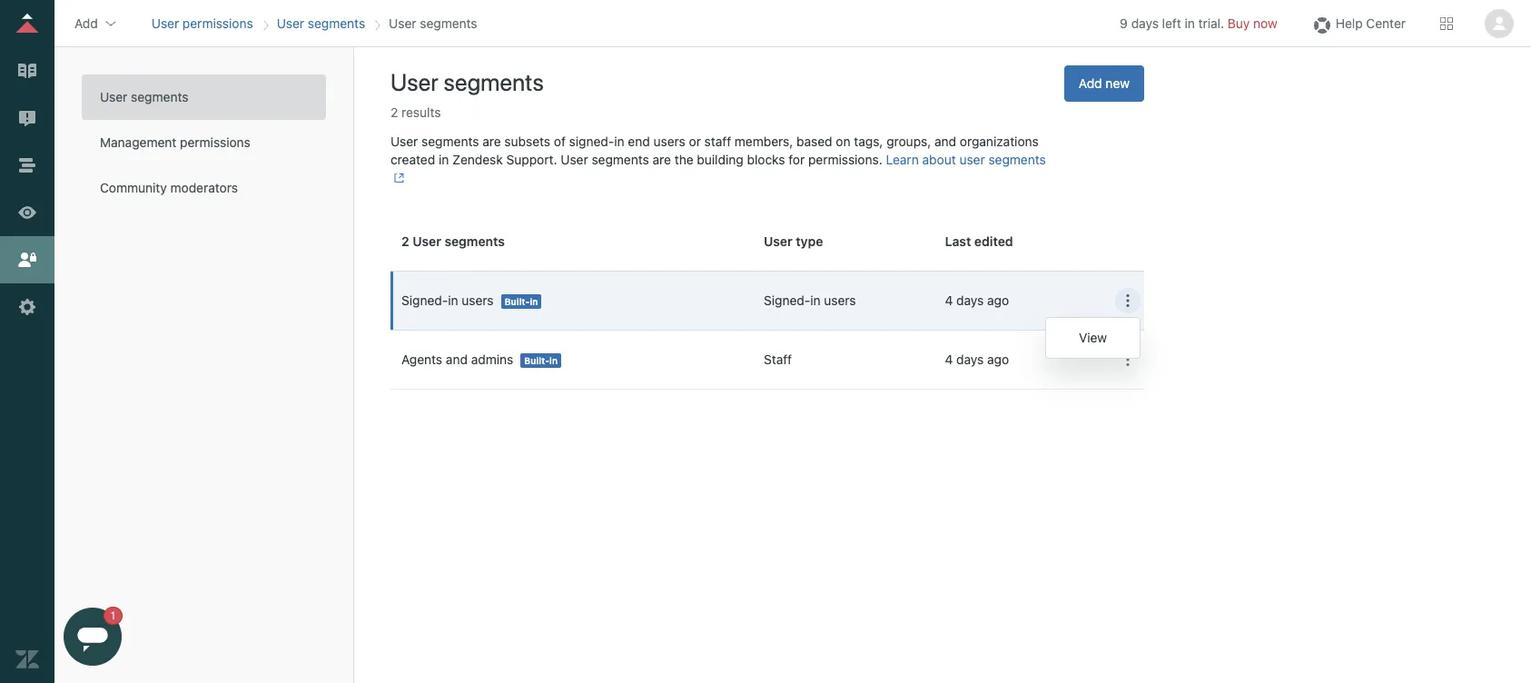 Task type: locate. For each thing, give the bounding box(es) containing it.
2 down (opens in a new tab) image
[[402, 234, 409, 249]]

4 days ago for signed-in users
[[945, 293, 1010, 308]]

signed-
[[402, 293, 448, 308], [764, 293, 811, 308]]

1 4 from the top
[[945, 293, 953, 308]]

4 for staff
[[945, 352, 953, 367]]

1 vertical spatial days
[[957, 293, 984, 308]]

0 vertical spatial 2
[[391, 105, 398, 120]]

built-in for admins
[[525, 356, 558, 367]]

0 vertical spatial 4 days ago
[[945, 293, 1010, 308]]

staff
[[705, 134, 732, 149]]

user right user segments link
[[389, 15, 417, 30]]

tags,
[[854, 134, 884, 149]]

add inside dropdown button
[[75, 15, 98, 30]]

0 vertical spatial add
[[75, 15, 98, 30]]

0 horizontal spatial and
[[446, 352, 468, 367]]

are left the
[[653, 152, 671, 167]]

user
[[152, 15, 179, 30], [277, 15, 304, 30], [389, 15, 417, 30], [391, 68, 439, 95], [100, 89, 128, 104], [391, 134, 418, 149], [561, 152, 589, 167], [413, 234, 442, 249], [764, 234, 793, 249]]

admins
[[471, 352, 514, 367]]

zendesk image
[[15, 648, 39, 671]]

permissions
[[183, 15, 253, 30], [180, 134, 251, 150]]

building
[[697, 152, 744, 167]]

2 vertical spatial days
[[957, 352, 984, 367]]

0 horizontal spatial 2
[[391, 105, 398, 120]]

built-
[[505, 297, 530, 308], [525, 356, 550, 367]]

1 vertical spatial built-in
[[525, 356, 558, 367]]

1 vertical spatial built-
[[525, 356, 550, 367]]

ago for staff
[[988, 352, 1010, 367]]

signed- down user type
[[764, 293, 811, 308]]

user up 'management'
[[100, 89, 128, 104]]

0 vertical spatial days
[[1132, 15, 1159, 30]]

2
[[391, 105, 398, 120], [402, 234, 409, 249]]

4 days ago
[[945, 293, 1010, 308], [945, 352, 1010, 367]]

and
[[935, 134, 957, 149], [446, 352, 468, 367]]

0 vertical spatial built-in
[[505, 297, 538, 308]]

permissions for management permissions
[[180, 134, 251, 150]]

are up zendesk
[[483, 134, 501, 149]]

1 horizontal spatial and
[[935, 134, 957, 149]]

0 horizontal spatial signed-
[[402, 293, 448, 308]]

ago for signed-in users
[[988, 293, 1010, 308]]

2 left results
[[391, 105, 398, 120]]

9 days left in trial. buy now
[[1120, 15, 1278, 30]]

1 horizontal spatial are
[[653, 152, 671, 167]]

users
[[654, 134, 686, 149], [462, 293, 494, 308], [824, 293, 856, 308]]

in
[[1185, 15, 1196, 30], [614, 134, 625, 149], [439, 152, 449, 167], [448, 293, 458, 308], [811, 293, 821, 308], [530, 297, 538, 308], [550, 356, 558, 367]]

agents and admins
[[402, 352, 514, 367]]

user right user permissions
[[277, 15, 304, 30]]

user down 'created'
[[413, 234, 442, 249]]

1 horizontal spatial signed-
[[764, 293, 811, 308]]

left
[[1163, 15, 1182, 30]]

built- for agents and admins
[[525, 356, 550, 367]]

2 signed-in users from the left
[[764, 293, 856, 308]]

user permissions
[[152, 15, 253, 30]]

and right agents
[[446, 352, 468, 367]]

0 vertical spatial permissions
[[183, 15, 253, 30]]

learn about user segments link
[[391, 152, 1046, 185]]

1 horizontal spatial add
[[1079, 75, 1103, 91]]

management
[[100, 134, 177, 150]]

1 ago from the top
[[988, 293, 1010, 308]]

2 for 2 user segments
[[402, 234, 409, 249]]

0 vertical spatial 4
[[945, 293, 953, 308]]

built-in
[[505, 297, 538, 308], [525, 356, 558, 367]]

buy
[[1228, 15, 1251, 30]]

permissions for user permissions
[[183, 15, 253, 30]]

(opens in a new tab) image
[[391, 173, 405, 184]]

1 vertical spatial 4
[[945, 352, 953, 367]]

signed-in users
[[402, 293, 494, 308], [764, 293, 856, 308]]

0 vertical spatial built-
[[505, 297, 530, 308]]

add
[[75, 15, 98, 30], [1079, 75, 1103, 91]]

for
[[789, 152, 805, 167]]

1 signed-in users from the left
[[402, 293, 494, 308]]

2 for 2 results
[[391, 105, 398, 120]]

arrange content image
[[15, 154, 39, 177]]

community
[[100, 180, 167, 195]]

2 4 days ago from the top
[[945, 352, 1010, 367]]

1 vertical spatial 4 days ago
[[945, 352, 1010, 367]]

0 vertical spatial are
[[483, 134, 501, 149]]

signed-in users down 2 user segments
[[402, 293, 494, 308]]

ago
[[988, 293, 1010, 308], [988, 352, 1010, 367]]

zendesk
[[453, 152, 503, 167]]

0 horizontal spatial add
[[75, 15, 98, 30]]

new
[[1106, 75, 1130, 91]]

view
[[1079, 330, 1108, 345]]

built- up "admins" on the left
[[505, 297, 530, 308]]

2 ago from the top
[[988, 352, 1010, 367]]

built-in right "admins" on the left
[[525, 356, 558, 367]]

0 vertical spatial and
[[935, 134, 957, 149]]

and up about
[[935, 134, 957, 149]]

blocks
[[747, 152, 786, 167]]

signed-
[[569, 134, 614, 149]]

center
[[1367, 15, 1406, 30]]

user segments
[[277, 15, 365, 30], [389, 15, 478, 30], [391, 68, 544, 95], [100, 89, 188, 104]]

customize design image
[[15, 201, 39, 224]]

1 vertical spatial permissions
[[180, 134, 251, 150]]

signed-in users down type
[[764, 293, 856, 308]]

the
[[675, 152, 694, 167]]

are
[[483, 134, 501, 149], [653, 152, 671, 167]]

1 signed- from the left
[[402, 293, 448, 308]]

add inside button
[[1079, 75, 1103, 91]]

support.
[[507, 152, 557, 167]]

navigation
[[148, 10, 481, 37]]

0 horizontal spatial signed-in users
[[402, 293, 494, 308]]

subsets
[[505, 134, 551, 149]]

1 vertical spatial 2
[[402, 234, 409, 249]]

1 vertical spatial and
[[446, 352, 468, 367]]

1 horizontal spatial users
[[654, 134, 686, 149]]

agents
[[402, 352, 443, 367]]

2 4 from the top
[[945, 352, 953, 367]]

zendesk products image
[[1441, 17, 1454, 30]]

user up 2 results on the top of the page
[[391, 68, 439, 95]]

1 vertical spatial add
[[1079, 75, 1103, 91]]

1 4 days ago from the top
[[945, 293, 1010, 308]]

4
[[945, 293, 953, 308], [945, 352, 953, 367]]

1 horizontal spatial 2
[[402, 234, 409, 249]]

segments
[[308, 15, 365, 30], [420, 15, 478, 30], [444, 68, 544, 95], [131, 89, 188, 104], [422, 134, 479, 149], [592, 152, 649, 167], [989, 152, 1046, 167], [445, 234, 505, 249]]

1 horizontal spatial signed-in users
[[764, 293, 856, 308]]

about
[[923, 152, 956, 167]]

management permissions
[[100, 134, 251, 150]]

1 vertical spatial are
[[653, 152, 671, 167]]

built-in up "admins" on the left
[[505, 297, 538, 308]]

built- right "admins" on the left
[[525, 356, 550, 367]]

signed- up agents
[[402, 293, 448, 308]]

0 horizontal spatial are
[[483, 134, 501, 149]]

0 vertical spatial ago
[[988, 293, 1010, 308]]

last
[[945, 234, 972, 249]]

1 vertical spatial ago
[[988, 352, 1010, 367]]

settings image
[[15, 295, 39, 319]]

days
[[1132, 15, 1159, 30], [957, 293, 984, 308], [957, 352, 984, 367]]



Task type: describe. For each thing, give the bounding box(es) containing it.
user left type
[[764, 234, 793, 249]]

of
[[554, 134, 566, 149]]

user segments are subsets of signed-in end users or staff members, based on tags, groups, and organizations created in zendesk support. user segments are the building blocks for permissions.
[[391, 134, 1039, 167]]

user right add dropdown button
[[152, 15, 179, 30]]

add button
[[69, 10, 123, 37]]

staff
[[764, 352, 792, 367]]

add new
[[1079, 75, 1130, 91]]

now
[[1254, 15, 1278, 30]]

view menu item
[[1047, 322, 1140, 354]]

moderators
[[170, 180, 238, 195]]

learn
[[886, 152, 919, 167]]

help
[[1336, 15, 1363, 30]]

and inside user segments are subsets of signed-in end users or staff members, based on tags, groups, and organizations created in zendesk support. user segments are the building blocks for permissions.
[[935, 134, 957, 149]]

user down of in the top of the page
[[561, 152, 589, 167]]

end
[[628, 134, 650, 149]]

trial.
[[1199, 15, 1225, 30]]

organizations
[[960, 134, 1039, 149]]

groups,
[[887, 134, 932, 149]]

members,
[[735, 134, 794, 149]]

on
[[836, 134, 851, 149]]

type
[[796, 234, 824, 249]]

user
[[960, 152, 986, 167]]

permissions.
[[809, 152, 883, 167]]

days for signed-in users
[[957, 293, 984, 308]]

add for add
[[75, 15, 98, 30]]

help center button
[[1305, 10, 1412, 37]]

4 days ago for staff
[[945, 352, 1010, 367]]

help center
[[1336, 15, 1406, 30]]

9
[[1120, 15, 1128, 30]]

user permissions link
[[152, 15, 253, 30]]

user up 'created'
[[391, 134, 418, 149]]

built- for signed-in users
[[505, 297, 530, 308]]

moderate content image
[[15, 106, 39, 130]]

manage articles image
[[15, 59, 39, 83]]

user segments link
[[277, 15, 365, 30]]

add new button
[[1065, 65, 1145, 102]]

4 for signed-in users
[[945, 293, 953, 308]]

2 horizontal spatial users
[[824, 293, 856, 308]]

user type
[[764, 234, 824, 249]]

2 signed- from the left
[[764, 293, 811, 308]]

days for staff
[[957, 352, 984, 367]]

user permissions image
[[15, 248, 39, 272]]

0 horizontal spatial users
[[462, 293, 494, 308]]

last edited
[[945, 234, 1014, 249]]

community moderators
[[100, 180, 238, 195]]

users inside user segments are subsets of signed-in end users or staff members, based on tags, groups, and organizations created in zendesk support. user segments are the building blocks for permissions.
[[654, 134, 686, 149]]

built-in for users
[[505, 297, 538, 308]]

results
[[402, 105, 441, 120]]

add for add new
[[1079, 75, 1103, 91]]

navigation containing user permissions
[[148, 10, 481, 37]]

based
[[797, 134, 833, 149]]

learn about user segments
[[886, 152, 1046, 167]]

created
[[391, 152, 435, 167]]

2 user segments
[[402, 234, 505, 249]]

edited
[[975, 234, 1014, 249]]

or
[[689, 134, 701, 149]]

2 results
[[391, 105, 441, 120]]



Task type: vqa. For each thing, say whether or not it's contained in the screenshot.
Add in BUTTON
yes



